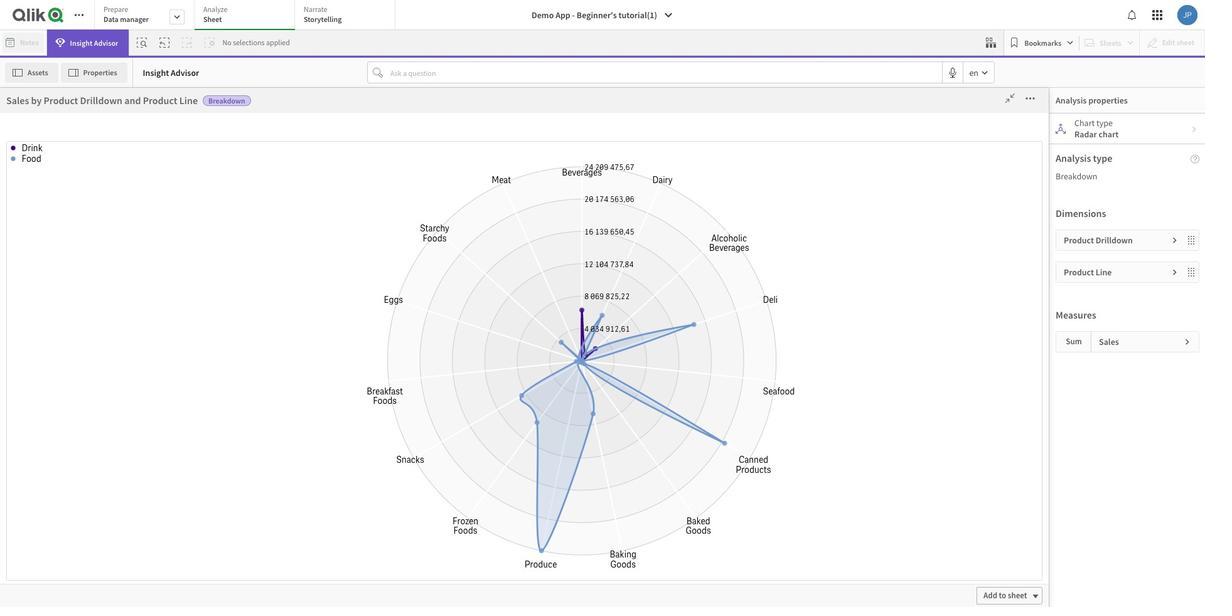 Task type: locate. For each thing, give the bounding box(es) containing it.
invoice
[[1095, 137, 1129, 150], [526, 505, 557, 517]]

analysis up chart
[[1056, 95, 1087, 106]]

to inside in the top right. navigate to a specific sheet by selecting the
[[708, 415, 721, 434]]

the inside navigate from sheet to sheet using the
[[654, 396, 673, 414]]

explore down all
[[682, 189, 727, 207]]

that left can
[[1179, 584, 1194, 595]]

insight advisor
[[70, 38, 118, 47], [143, 67, 199, 78]]

small image
[[1191, 126, 1198, 133]]

insight inside dropdown button
[[70, 38, 92, 47]]

0 vertical spatial a
[[690, 266, 697, 284]]

icons
[[721, 396, 754, 414]]

product
[[44, 94, 78, 107], [143, 94, 177, 107], [1144, 137, 1180, 150], [561, 196, 595, 208], [1064, 235, 1094, 246], [1064, 267, 1094, 278], [1013, 354, 1049, 367], [625, 505, 659, 517]]

negative
[[1096, 584, 1127, 595]]

using
[[618, 396, 651, 414]]

master items button
[[0, 128, 64, 168], [1, 128, 64, 168]]

sheet inside icon in the top right and selecting the sheet that you want to explore.
[[618, 476, 651, 494]]

explore.
[[754, 476, 802, 494]]

invoice inside application
[[1095, 137, 1129, 150]]

that down way
[[663, 266, 687, 284]]

1 horizontal spatial add
[[677, 460, 690, 470]]

1 vertical spatial this
[[743, 305, 767, 323]]

menu
[[65, 385, 180, 608]]

the inside clear your selections by selecting the
[[675, 518, 695, 536]]

add to sheet for right add to sheet button
[[984, 591, 1027, 601]]

selections up clicking
[[665, 208, 726, 226]]

to inside navigate from sheet to sheet using the
[[741, 377, 753, 395]]

cost by invoice date (ytd) and product drilldown
[[493, 505, 704, 517]]

advisor down data
[[94, 38, 118, 47]]

type right chart
[[1097, 117, 1113, 129]]

breakdown for # of invoices by product drilldown and manager
[[647, 198, 684, 207]]

explore
[[682, 189, 727, 207], [694, 305, 740, 323]]

2 horizontal spatial add to sheet
[[984, 591, 1027, 601]]

0 horizontal spatial insight advisor
[[70, 38, 118, 47]]

you down right
[[681, 476, 703, 494]]

1 horizontal spatial sales
[[1052, 137, 1076, 150]]

invoice right per
[[1095, 137, 1129, 150]]

product down product drilldown on the right top of page
[[1064, 267, 1094, 278]]

more image
[[1020, 92, 1040, 105]]

auto layout image
[[1056, 124, 1066, 134]]

2 vertical spatial small image
[[1184, 338, 1191, 346]]

@ left toggle formatting icon at left top
[[41, 63, 51, 78]]

0 vertical spatial breakdown
[[208, 96, 245, 105]]

of inside now that you see how qlik sense connects all of your data, go ahead and explore this sheet by making selections in the filters above. clicking in charts is another way to make selections so give that a try too!
[[693, 169, 705, 188]]

navigate down navigate from sheet to sheet using the
[[652, 415, 705, 434]]

1 vertical spatial top
[[654, 457, 674, 475]]

0 horizontal spatial of
[[500, 196, 509, 208]]

by right chart
[[1131, 137, 1142, 150]]

1 vertical spatial @
[[10, 152, 17, 163]]

1 horizontal spatial your
[[707, 169, 734, 188]]

product left group
[[1144, 137, 1180, 150]]

chart
[[1075, 117, 1095, 129]]

the down icon
[[791, 457, 811, 475]]

2 vertical spatial of
[[772, 324, 786, 342]]

1 horizontal spatial insight advisor
[[143, 67, 199, 78]]

and down all
[[657, 189, 680, 207]]

0 vertical spatial @
[[41, 63, 51, 78]]

0 vertical spatial analysis
[[1056, 95, 1087, 106]]

Note title text field
[[10, 122, 592, 142]]

drilldown down connects
[[597, 196, 639, 208]]

app
[[770, 305, 793, 323]]

insight down step back "image"
[[143, 67, 169, 78]]

no selections applied
[[223, 38, 290, 47]]

the up the charts
[[743, 208, 763, 226]]

too!
[[719, 266, 743, 284]]

data,
[[737, 169, 767, 188]]

small image for drilldown
[[1171, 237, 1179, 244]]

explore up with
[[694, 305, 740, 323]]

clear your selections by selecting the
[[618, 495, 760, 536]]

sales by product drilldown and product line
[[6, 94, 198, 107]]

type down "average sales per invoice by product group"
[[1093, 152, 1113, 164]]

to inside icon in the top right and selecting the sheet that you want to explore.
[[739, 476, 751, 494]]

the down app
[[788, 324, 809, 342]]

line left auto-
[[179, 94, 198, 107]]

1 vertical spatial a
[[724, 415, 731, 434]]

2 horizontal spatial add
[[984, 591, 997, 601]]

sum
[[1066, 336, 1082, 347]]

0 vertical spatial invoice
[[1095, 137, 1129, 150]]

0 horizontal spatial advisor
[[94, 38, 118, 47]]

by right app
[[796, 305, 810, 323]]

0 vertical spatial advisor
[[94, 38, 118, 47]]

0 vertical spatial explore
[[682, 189, 727, 207]]

back image
[[10, 66, 20, 76]]

so
[[618, 266, 632, 284]]

1 horizontal spatial @
[[41, 63, 51, 78]]

toggle formatting element
[[61, 61, 86, 81]]

breakdown for sales by product drilldown and product line
[[208, 96, 245, 105]]

the
[[743, 208, 763, 226], [721, 324, 742, 342], [788, 324, 809, 342], [654, 396, 673, 414], [770, 396, 790, 414], [692, 437, 712, 456], [631, 457, 651, 475], [791, 457, 811, 475], [675, 518, 695, 536]]

*
[[1013, 584, 1017, 595]]

you inside now that you see how qlik sense connects all of your data, go ahead and explore this sheet by making selections in the filters above. clicking in charts is another way to make selections so give that a try too!
[[676, 150, 698, 168]]

insight advisor button
[[47, 30, 129, 56]]

icon
[[788, 437, 814, 456]]

0 vertical spatial sales
[[6, 94, 29, 107]]

0 vertical spatial insight advisor
[[70, 38, 118, 47]]

above.
[[618, 227, 657, 246]]

to inside now that you see how qlik sense connects all of your data, go ahead and explore this sheet by making selections in the filters above. clicking in charts is another way to make selections so give that a try too!
[[694, 247, 707, 265]]

insight advisor down step back "image"
[[143, 67, 199, 78]]

bookmarks button
[[1007, 33, 1077, 53]]

sales up fields
[[6, 94, 29, 107]]

selecting down the 'year'
[[618, 518, 672, 536]]

details image
[[527, 61, 552, 81]]

your down the see
[[707, 169, 734, 188]]

1 vertical spatial your
[[652, 495, 679, 513]]

0 horizontal spatial breakdown
[[208, 96, 245, 105]]

sheets
[[618, 343, 659, 362]]

sales right sum button
[[1099, 336, 1119, 348]]

advisor inside dropdown button
[[94, 38, 118, 47]]

of
[[693, 169, 705, 188], [500, 196, 509, 208], [772, 324, 786, 342]]

italic image
[[65, 92, 73, 100]]

and right underline icon
[[124, 94, 141, 107]]

top up icon
[[793, 396, 813, 414]]

the up specific
[[770, 396, 790, 414]]

filters
[[765, 208, 800, 226]]

0 vertical spatial of
[[693, 169, 705, 188]]

and inside now that you see how qlik sense connects all of your data, go ahead and explore this sheet by making selections in the filters above. clicking in charts is another way to make selections so give that a try too!
[[657, 189, 680, 207]]

1 vertical spatial advisor
[[171, 67, 199, 78]]

help image
[[1191, 155, 1200, 164]]

breakdown up "making"
[[647, 198, 684, 207]]

tutorial(1)
[[619, 9, 657, 21]]

demo app - beginner's tutorial(1)
[[532, 9, 657, 21]]

a down 'icons'
[[724, 415, 731, 434]]

sales down auto layout image
[[1052, 137, 1076, 150]]

properties button
[[61, 62, 127, 83]]

by up filters
[[791, 189, 806, 207]]

invoices
[[511, 196, 546, 208]]

auto-
[[199, 102, 222, 114]]

selecting up explore.
[[734, 457, 789, 475]]

invoice left date
[[526, 505, 557, 517]]

charts
[[725, 227, 764, 246]]

by down explore.
[[746, 495, 760, 513]]

way
[[667, 247, 692, 265]]

0 vertical spatial top
[[793, 396, 813, 414]]

in
[[729, 208, 740, 226], [712, 227, 723, 246], [757, 396, 768, 414], [618, 457, 629, 475]]

sheet inside in the top right. navigate to a specific sheet by selecting the
[[783, 415, 816, 434]]

per
[[1078, 137, 1093, 150]]

the up right
[[692, 437, 712, 456]]

1 horizontal spatial top
[[793, 396, 813, 414]]

specific
[[733, 415, 780, 434]]

insight up toggle formatting element at the top of page
[[70, 38, 92, 47]]

0 vertical spatial line
[[179, 94, 198, 107]]

to
[[694, 247, 707, 265], [678, 305, 692, 323], [741, 377, 753, 395], [708, 415, 721, 434], [415, 460, 423, 470], [692, 460, 699, 470], [739, 476, 751, 494], [661, 507, 668, 516], [999, 591, 1006, 601]]

# of invoices by product drilldown and manager
[[493, 196, 697, 208]]

0 vertical spatial your
[[707, 169, 734, 188]]

0 horizontal spatial line
[[179, 94, 198, 107]]

by up fields
[[31, 94, 42, 107]]

advisor
[[94, 38, 118, 47], [171, 67, 199, 78]]

by inside in the top right. navigate to a specific sheet by selecting the
[[618, 437, 632, 456]]

by right invoices
[[548, 196, 559, 208]]

analysis down per
[[1056, 152, 1091, 164]]

#
[[493, 196, 498, 208]]

a left try
[[690, 266, 697, 284]]

add to sheet
[[400, 460, 443, 470], [677, 460, 720, 470], [984, 591, 1027, 601]]

james peterson image
[[1178, 5, 1198, 25]]

add to sheet for add to sheet button to the middle
[[677, 460, 720, 470]]

0 vertical spatial insight
[[70, 38, 92, 47]]

analysis
[[222, 102, 257, 114]]

0 horizontal spatial sales
[[6, 94, 29, 107]]

@ left items
[[10, 152, 17, 163]]

add for add to sheet button to the middle
[[677, 460, 690, 470]]

1 vertical spatial insight advisor
[[143, 67, 199, 78]]

2 vertical spatial breakdown
[[647, 198, 684, 207]]

1 vertical spatial selecting
[[734, 457, 789, 475]]

navigate up using
[[618, 377, 671, 395]]

prepare
[[104, 4, 128, 14]]

of down app
[[772, 324, 786, 342]]

breakdown down no
[[208, 96, 245, 105]]

1 vertical spatial analysis
[[1056, 152, 1091, 164]]

selections inside clear your selections by selecting the
[[682, 495, 743, 513]]

top left right
[[654, 457, 674, 475]]

you up all
[[676, 150, 698, 168]]

application
[[0, 0, 1205, 608], [608, 130, 827, 602]]

add for add to sheet button to the left
[[400, 460, 414, 470]]

2 vertical spatial selecting
[[618, 518, 672, 536]]

average
[[1013, 137, 1050, 150]]

0 vertical spatial navigate
[[618, 377, 671, 395]]

navigate from sheet to sheet using the
[[618, 377, 790, 414]]

insight advisor down data
[[70, 38, 118, 47]]

fields button
[[0, 87, 64, 127], [1, 87, 64, 127]]

drilldown up product line
[[1096, 235, 1133, 246]]

product left 'treemap' at right bottom
[[1013, 354, 1049, 367]]

1 horizontal spatial invoice
[[1095, 137, 1129, 150]]

with
[[689, 324, 718, 342]]

1 vertical spatial line
[[1096, 267, 1112, 278]]

1 horizontal spatial of
[[693, 169, 705, 188]]

1 horizontal spatial a
[[724, 415, 731, 434]]

this down data,
[[730, 189, 752, 207]]

insight
[[70, 38, 92, 47], [143, 67, 169, 78]]

in up clear
[[618, 457, 629, 475]]

2 horizontal spatial breakdown
[[1056, 171, 1098, 182]]

you
[[676, 150, 698, 168], [681, 476, 703, 494]]

small image
[[1171, 237, 1179, 244], [1171, 269, 1179, 276], [1184, 338, 1191, 346]]

2 horizontal spatial of
[[772, 324, 786, 342]]

@ inside text field
[[10, 152, 17, 163]]

1 horizontal spatial breakdown
[[647, 198, 684, 207]]

collapse element
[[552, 61, 577, 81]]

see
[[701, 150, 721, 168]]

group
[[1182, 137, 1205, 150]]

the right using
[[654, 396, 673, 414]]

is
[[767, 227, 777, 246]]

0 horizontal spatial a
[[690, 266, 697, 284]]

line down product drilldown on the right top of page
[[1096, 267, 1112, 278]]

sum button
[[1056, 332, 1092, 352]]

chart
[[1099, 129, 1119, 140]]

and
[[124, 94, 141, 107], [657, 189, 680, 207], [641, 196, 658, 208], [708, 457, 731, 475], [606, 505, 623, 517]]

the up clear
[[631, 457, 651, 475]]

treemap
[[1051, 354, 1091, 367]]

selections down want
[[682, 495, 743, 513]]

bold image
[[48, 92, 55, 100]]

0 horizontal spatial add
[[400, 460, 414, 470]]

breakdown down analysis type
[[1056, 171, 1098, 182]]

navigate inside in the top right. navigate to a specific sheet by selecting the
[[652, 415, 705, 434]]

that
[[649, 150, 673, 168], [663, 266, 687, 284], [654, 476, 678, 494], [1179, 584, 1194, 595]]

right
[[677, 457, 706, 475]]

sales for sales
[[1099, 336, 1119, 348]]

insight advisor inside dropdown button
[[70, 38, 118, 47]]

and up want
[[708, 457, 731, 475]]

the inside now that you see how qlik sense connects all of your data, go ahead and explore this sheet by making selections in the filters above. clicking in charts is another way to make selections so give that a try too!
[[743, 208, 763, 226]]

advisor up auto-
[[171, 67, 199, 78]]

product left date
[[625, 505, 659, 517]]

go
[[770, 169, 785, 188]]

by inside clear your selections by selecting the
[[746, 495, 760, 513]]

this inside continue to explore this app by interacting with the rest of the sheets
[[743, 305, 767, 323]]

analysis properties
[[1056, 95, 1128, 106]]

@ inside button
[[41, 63, 51, 78]]

1 vertical spatial navigate
[[652, 415, 705, 434]]

this up rest
[[743, 305, 767, 323]]

the down date
[[675, 518, 695, 536]]

a inside now that you see how qlik sense connects all of your data, go ahead and explore this sheet by making selections in the filters above. clicking in charts is another way to make selections so give that a try too!
[[690, 266, 697, 284]]

your right clear
[[652, 495, 679, 513]]

tab list containing prepare
[[94, 0, 400, 31]]

and right (ytd)
[[606, 505, 623, 517]]

1 analysis from the top
[[1056, 95, 1087, 106]]

type inside chart type radar chart
[[1097, 117, 1113, 129]]

selecting up right
[[635, 437, 689, 456]]

1 vertical spatial of
[[500, 196, 509, 208]]

of right all
[[693, 169, 705, 188]]

product left underline icon
[[44, 94, 78, 107]]

1 vertical spatial small image
[[1171, 269, 1179, 276]]

1 vertical spatial type
[[1093, 152, 1113, 164]]

0 horizontal spatial top
[[654, 457, 674, 475]]

add for right add to sheet button
[[984, 591, 997, 601]]

of right #
[[500, 196, 509, 208]]

Search assets text field
[[65, 88, 189, 111]]

0 vertical spatial this
[[730, 189, 752, 207]]

2 vertical spatial sales
[[1099, 336, 1119, 348]]

of inside continue to explore this app by interacting with the rest of the sheets
[[772, 324, 786, 342]]

analyze sheet
[[203, 4, 228, 24]]

0 horizontal spatial insight
[[70, 38, 92, 47]]

1 horizontal spatial insight
[[143, 67, 169, 78]]

in up specific
[[757, 396, 768, 414]]

2 horizontal spatial sales
[[1099, 336, 1119, 348]]

0 horizontal spatial invoice
[[526, 505, 557, 517]]

0 horizontal spatial add to sheet
[[400, 460, 443, 470]]

1 vertical spatial explore
[[694, 305, 740, 323]]

drilldown down properties
[[80, 94, 122, 107]]

1 horizontal spatial add to sheet
[[677, 460, 720, 470]]

(ytd)
[[581, 505, 604, 517]]

1 vertical spatial you
[[681, 476, 703, 494]]

add
[[400, 460, 414, 470], [677, 460, 690, 470], [984, 591, 997, 601]]

2 fields button from the left
[[1, 87, 64, 127]]

selecting inside in the top right. navigate to a specific sheet by selecting the
[[635, 437, 689, 456]]

1 vertical spatial sales
[[1052, 137, 1076, 150]]

tab list
[[94, 0, 400, 31]]

make
[[710, 247, 742, 265]]

0 vertical spatial selecting
[[635, 437, 689, 456]]

0 vertical spatial small image
[[1171, 237, 1179, 244]]

that up year to date
[[654, 476, 678, 494]]

small image for line
[[1171, 269, 1179, 276]]

2 analysis from the top
[[1056, 152, 1091, 164]]

by down right. at right
[[618, 437, 632, 456]]

explore inside now that you see how qlik sense connects all of your data, go ahead and explore this sheet by making selections in the filters above. clicking in charts is another way to make selections so give that a try too!
[[682, 189, 727, 207]]

0 vertical spatial type
[[1097, 117, 1113, 129]]

now
[[618, 150, 646, 168]]

making
[[618, 208, 662, 226]]

by
[[31, 94, 42, 107], [1131, 137, 1142, 150], [791, 189, 806, 207], [548, 196, 559, 208], [796, 305, 810, 323], [618, 437, 632, 456], [746, 495, 760, 513], [514, 505, 524, 517]]

0 horizontal spatial your
[[652, 495, 679, 513]]

narrate
[[304, 4, 327, 14]]

0 horizontal spatial @
[[10, 152, 17, 163]]

0 vertical spatial you
[[676, 150, 698, 168]]



Task type: vqa. For each thing, say whether or not it's contained in the screenshot.
step back image
yes



Task type: describe. For each thing, give the bounding box(es) containing it.
master items
[[12, 151, 53, 161]]

the
[[1018, 584, 1031, 595]]

selections right no
[[233, 38, 265, 47]]

step back image
[[160, 38, 170, 48]]

the left rest
[[721, 324, 742, 342]]

and inside icon in the top right and selecting the sheet that you want to explore.
[[708, 457, 731, 475]]

selections down is
[[745, 247, 806, 265]]

exit full screen image
[[1000, 92, 1020, 105]]

to inside continue to explore this app by interacting with the rest of the sheets
[[678, 305, 692, 323]]

type for analysis
[[1093, 152, 1113, 164]]

Ask a question text field
[[388, 62, 942, 83]]

data
[[1033, 584, 1050, 595]]

set
[[1051, 584, 1062, 595]]

1 vertical spatial invoice
[[526, 505, 557, 517]]

by right cost
[[514, 505, 524, 517]]

date
[[669, 507, 684, 516]]

ahead
[[618, 189, 654, 207]]

continue to explore this app by interacting with the rest of the sheets
[[618, 305, 810, 362]]

cancel
[[1003, 102, 1028, 114]]

sales inside application
[[1052, 137, 1076, 150]]

bookmarks
[[1025, 38, 1062, 47]]

type for chart
[[1097, 117, 1113, 129]]

move image
[[1186, 267, 1199, 277]]

analyze
[[203, 4, 228, 14]]

0 horizontal spatial add to sheet button
[[393, 456, 459, 474]]

product line
[[1064, 267, 1112, 278]]

clear
[[618, 495, 649, 513]]

you inside icon in the top right and selecting the sheet that you want to explore.
[[681, 476, 703, 494]]

smart search image
[[137, 38, 147, 48]]

1 horizontal spatial line
[[1096, 267, 1112, 278]]

and down connects
[[641, 196, 658, 208]]

in up make
[[712, 227, 723, 246]]

navigate inside navigate from sheet to sheet using the
[[618, 377, 671, 395]]

sales for sales by product drilldown and product line
[[6, 94, 29, 107]]

fields
[[23, 110, 42, 120]]

no
[[223, 38, 231, 47]]

beginner's
[[577, 9, 617, 21]]

1 master items button from the left
[[0, 128, 64, 168]]

storytelling
[[304, 14, 342, 24]]

date
[[559, 505, 579, 517]]

assets
[[28, 67, 48, 77]]

in inside icon in the top right and selecting the sheet that you want to explore.
[[618, 457, 629, 475]]

radar
[[1075, 129, 1097, 140]]

selections tool image
[[986, 38, 996, 48]]

cancel button
[[992, 98, 1039, 118]]

give
[[635, 266, 660, 284]]

can
[[1196, 584, 1205, 595]]

product treemap * the data set contains negative or zero values that cannot be shown in this chart. application
[[1006, 347, 1205, 602]]

another
[[618, 247, 665, 265]]

this inside now that you see how qlik sense connects all of your data, go ahead and explore this sheet by making selections in the filters above. clicking in charts is another way to make selections so give that a try too!
[[730, 189, 752, 207]]

that inside application
[[1179, 584, 1194, 595]]

in inside in the top right. navigate to a specific sheet by selecting the
[[757, 396, 768, 414]]

chart type radar chart
[[1075, 117, 1119, 140]]

analysis for analysis type
[[1056, 152, 1091, 164]]

qlik
[[753, 150, 778, 168]]

@ button
[[36, 61, 56, 81]]

1 vertical spatial breakdown
[[1056, 171, 1098, 182]]

explore inside continue to explore this app by interacting with the rest of the sheets
[[694, 305, 740, 323]]

continue
[[618, 305, 675, 323]]

right.
[[618, 415, 650, 434]]

assets button
[[5, 62, 58, 83]]

manager
[[660, 196, 697, 208]]

demo app - beginner's tutorial(1) button
[[524, 5, 681, 25]]

in the top right. navigate to a specific sheet by selecting the
[[618, 396, 816, 456]]

dimensions
[[1056, 207, 1106, 220]]

want
[[706, 476, 736, 494]]

Note Body text field
[[10, 142, 592, 495]]

underline image
[[83, 92, 90, 100]]

year to date
[[646, 507, 684, 516]]

narrate storytelling
[[304, 4, 342, 24]]

top inside icon in the top right and selecting the sheet that you want to explore.
[[654, 457, 674, 475]]

that inside icon in the top right and selecting the sheet that you want to explore.
[[654, 476, 678, 494]]

1 horizontal spatial add to sheet button
[[670, 456, 736, 474]]

auto-analysis
[[199, 102, 257, 114]]

analysis for analysis properties
[[1056, 95, 1087, 106]]

product left auto-
[[143, 94, 177, 107]]

product down dimensions
[[1064, 235, 1094, 246]]

product treemap
[[1013, 354, 1091, 367]]

your inside clear your selections by selecting the
[[652, 495, 679, 513]]

analysis type
[[1056, 152, 1113, 164]]

1 fields button from the left
[[0, 87, 64, 127]]

1 vertical spatial insight
[[143, 67, 169, 78]]

how
[[724, 150, 751, 168]]

average sales per invoice by product group
[[1013, 137, 1205, 150]]

in up the charts
[[729, 208, 740, 226]]

cost
[[493, 505, 512, 517]]

items
[[35, 151, 53, 161]]

zero
[[1138, 584, 1153, 595]]

applied
[[266, 38, 290, 47]]

clicking
[[660, 227, 709, 246]]

measures
[[1056, 309, 1096, 321]]

average sales per invoice by product group application
[[1006, 130, 1205, 342]]

move image
[[1186, 235, 1199, 245]]

year
[[646, 507, 659, 516]]

2 horizontal spatial add to sheet button
[[977, 588, 1043, 605]]

now that you see how qlik sense connects all of your data, go ahead and explore this sheet by making selections in the filters above. clicking in charts is another way to make selections so give that a try too!
[[618, 150, 817, 284]]

top inside in the top right. navigate to a specific sheet by selecting the
[[793, 396, 813, 414]]

product drilldown
[[1064, 235, 1133, 246]]

properties
[[83, 67, 117, 77]]

icon in the top right and selecting the sheet that you want to explore.
[[618, 437, 814, 494]]

by inside continue to explore this app by interacting with the rest of the sheets
[[796, 305, 810, 323]]

properties
[[1089, 95, 1128, 106]]

sheet inside now that you see how qlik sense connects all of your data, go ahead and explore this sheet by making selections in the filters above. clicking in charts is another way to make selections so give that a try too!
[[755, 189, 788, 207]]

selecting inside icon in the top right and selecting the sheet that you want to explore.
[[734, 457, 789, 475]]

by inside application
[[1131, 137, 1142, 150]]

master
[[12, 151, 34, 161]]

toggle formatting image
[[66, 66, 76, 76]]

prepare data manager
[[104, 4, 149, 24]]

by inside now that you see how qlik sense connects all of your data, go ahead and explore this sheet by making selections in the filters above. clicking in charts is another way to make selections so give that a try too!
[[791, 189, 806, 207]]

* the data set contains negative or zero values that can
[[1013, 584, 1205, 595]]

your inside now that you see how qlik sense connects all of your data, go ahead and explore this sheet by making selections in the filters above. clicking in charts is another way to make selections so give that a try too!
[[707, 169, 734, 188]]

1 horizontal spatial advisor
[[171, 67, 199, 78]]

try
[[699, 266, 716, 284]]

contains
[[1064, 584, 1095, 595]]

that up connects
[[649, 150, 673, 168]]

from
[[674, 377, 702, 395]]

product right invoices
[[561, 196, 595, 208]]

app
[[556, 9, 570, 21]]

a inside in the top right. navigate to a specific sheet by selecting the
[[724, 415, 731, 434]]

data
[[104, 14, 119, 24]]

en
[[969, 67, 979, 78]]

-
[[572, 9, 575, 21]]

drilldown right the 'year'
[[661, 505, 704, 517]]

or
[[1129, 584, 1136, 595]]

en button
[[964, 62, 994, 83]]

sense
[[780, 150, 817, 168]]

manager
[[120, 14, 149, 24]]

add to sheet for add to sheet button to the left
[[400, 460, 443, 470]]

all
[[676, 169, 690, 188]]

selecting inside clear your selections by selecting the
[[618, 518, 672, 536]]

2 master items button from the left
[[1, 128, 64, 168]]

demo
[[532, 9, 554, 21]]



